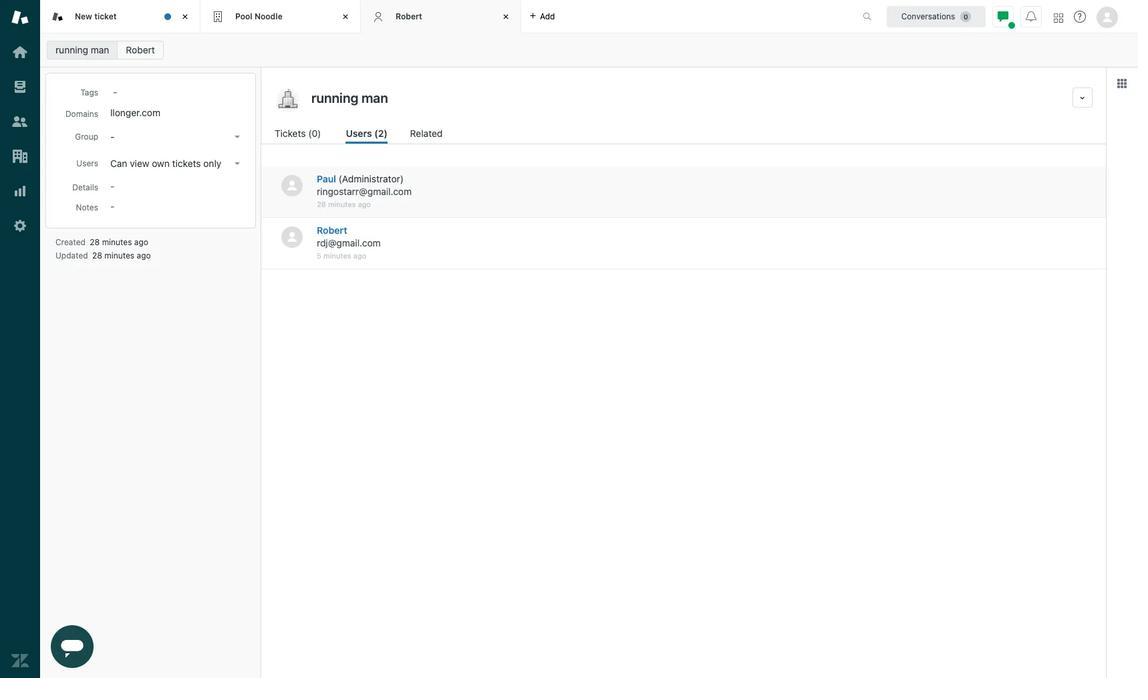Task type: locate. For each thing, give the bounding box(es) containing it.
2 arrow down image from the top
[[235, 162, 240, 165]]

robert down new ticket tab
[[126, 44, 155, 55]]

llonger.com
[[110, 107, 160, 118]]

ago
[[358, 200, 371, 208], [134, 237, 148, 247], [137, 251, 151, 261], [353, 251, 366, 260]]

secondary element
[[40, 37, 1138, 63]]

close image
[[178, 10, 192, 23], [499, 10, 513, 23]]

0 vertical spatial 28
[[317, 200, 326, 208]]

1 horizontal spatial close image
[[499, 10, 513, 23]]

)
[[400, 173, 404, 184]]

1 horizontal spatial robert link
[[317, 225, 347, 236]]

ticket
[[94, 11, 117, 21]]

can view own tickets only button
[[106, 154, 245, 173]]

tickets (0) link
[[275, 126, 323, 144]]

related link
[[410, 126, 444, 144]]

close image
[[339, 10, 352, 23]]

1 vertical spatial users
[[76, 158, 98, 168]]

28 inside paul ( administrator ) ringostarr@gmail.com 28 minutes ago
[[317, 200, 326, 208]]

28 for ringostarr@gmail.com
[[317, 200, 326, 208]]

paul link
[[317, 173, 336, 184]]

arrow down image left the tickets
[[235, 136, 240, 138]]

0 horizontal spatial robert
[[126, 44, 155, 55]]

domains
[[65, 109, 98, 119]]

28 right created
[[90, 237, 100, 247]]

paul
[[317, 173, 336, 184]]

pool noodle tab
[[200, 0, 361, 33]]

0 horizontal spatial close image
[[178, 10, 192, 23]]

close image left pool at the left
[[178, 10, 192, 23]]

1 vertical spatial robert
[[126, 44, 155, 55]]

close image left 'add' dropdown button
[[499, 10, 513, 23]]

0 horizontal spatial users
[[76, 158, 98, 168]]

28 right 'updated'
[[92, 251, 102, 261]]

users (2) link
[[346, 126, 388, 144]]

2 close image from the left
[[499, 10, 513, 23]]

1 vertical spatial 28
[[90, 237, 100, 247]]

main element
[[0, 0, 40, 678]]

ringostarr@gmail.com
[[317, 186, 412, 197]]

zendesk image
[[11, 652, 29, 670]]

arrow down image
[[235, 136, 240, 138], [235, 162, 240, 165]]

robert link down new ticket tab
[[117, 41, 164, 59]]

minutes down rdj@gmail.com
[[323, 251, 351, 260]]

man
[[91, 44, 109, 55]]

robert inside robert rdj@gmail.com 5 minutes ago
[[317, 225, 347, 236]]

arrow down image inside - button
[[235, 136, 240, 138]]

button displays agent's chat status as online. image
[[998, 11, 1008, 22]]

users
[[346, 128, 372, 139], [76, 158, 98, 168]]

robert inside 'tab'
[[396, 11, 422, 21]]

1 horizontal spatial robert
[[317, 225, 347, 236]]

arrow down image inside can view own tickets only button
[[235, 162, 240, 165]]

robert
[[396, 11, 422, 21], [126, 44, 155, 55], [317, 225, 347, 236]]

0 vertical spatial robert
[[396, 11, 422, 21]]

users for users
[[76, 158, 98, 168]]

2 horizontal spatial robert
[[396, 11, 422, 21]]

robert up rdj@gmail.com
[[317, 225, 347, 236]]

tickets (0)
[[275, 128, 321, 139]]

1 vertical spatial robert link
[[317, 225, 347, 236]]

0 horizontal spatial robert link
[[117, 41, 164, 59]]

ago inside paul ( administrator ) ringostarr@gmail.com 28 minutes ago
[[358, 200, 371, 208]]

minutes down (
[[328, 200, 356, 208]]

2 vertical spatial 28
[[92, 251, 102, 261]]

1 arrow down image from the top
[[235, 136, 240, 138]]

1 vertical spatial arrow down image
[[235, 162, 240, 165]]

running man link
[[47, 41, 118, 59]]

can
[[110, 158, 127, 169]]

28 down paul
[[317, 200, 326, 208]]

0 vertical spatial arrow down image
[[235, 136, 240, 138]]

robert link up rdj@gmail.com
[[317, 225, 347, 236]]

0 vertical spatial users
[[346, 128, 372, 139]]

minutes
[[328, 200, 356, 208], [102, 237, 132, 247], [104, 251, 134, 261], [323, 251, 351, 260]]

-
[[110, 131, 115, 142]]

robert rdj@gmail.com 5 minutes ago
[[317, 225, 381, 260]]

zendesk products image
[[1054, 13, 1063, 22]]

created 28 minutes ago updated 28 minutes ago
[[55, 237, 151, 261]]

users up details
[[76, 158, 98, 168]]

minutes inside paul ( administrator ) ringostarr@gmail.com 28 minutes ago
[[328, 200, 356, 208]]

- button
[[106, 128, 245, 146]]

conversations
[[901, 11, 955, 21]]

arrow down image right only
[[235, 162, 240, 165]]

None text field
[[307, 88, 1067, 108]]

28
[[317, 200, 326, 208], [90, 237, 100, 247], [92, 251, 102, 261]]

arrow down image for can view own tickets only
[[235, 162, 240, 165]]

noodle
[[255, 11, 282, 21]]

icon_org image
[[275, 88, 301, 114]]

(0)
[[308, 128, 321, 139]]

1 close image from the left
[[178, 10, 192, 23]]

users left (2)
[[346, 128, 372, 139]]

new
[[75, 11, 92, 21]]

tabs tab list
[[40, 0, 849, 33]]

robert link
[[117, 41, 164, 59], [317, 225, 347, 236]]

robert right close image at left
[[396, 11, 422, 21]]

get help image
[[1074, 11, 1086, 23]]

2 vertical spatial robert
[[317, 225, 347, 236]]

1 horizontal spatial users
[[346, 128, 372, 139]]



Task type: vqa. For each thing, say whether or not it's contained in the screenshot.
Deleted tickets
no



Task type: describe. For each thing, give the bounding box(es) containing it.
can view own tickets only
[[110, 158, 221, 169]]

- field
[[108, 84, 245, 99]]

rdj@gmail.com
[[317, 237, 381, 249]]

close image inside the robert 'tab'
[[499, 10, 513, 23]]

view
[[130, 158, 149, 169]]

users (2)
[[346, 128, 388, 139]]

robert tab
[[361, 0, 521, 33]]

zendesk support image
[[11, 9, 29, 26]]

conversations button
[[887, 6, 986, 27]]

reporting image
[[11, 182, 29, 200]]

admin image
[[11, 217, 29, 235]]

minutes right created
[[102, 237, 132, 247]]

running
[[55, 44, 88, 55]]

notes
[[76, 202, 98, 213]]

add
[[540, 11, 555, 21]]

details
[[72, 182, 98, 192]]

tags
[[80, 88, 98, 98]]

views image
[[11, 78, 29, 96]]

created
[[55, 237, 86, 247]]

administrator
[[342, 173, 400, 184]]

notifications image
[[1026, 11, 1036, 22]]

get started image
[[11, 43, 29, 61]]

28 for updated
[[92, 251, 102, 261]]

tickets
[[275, 128, 306, 139]]

minutes inside robert rdj@gmail.com 5 minutes ago
[[323, 251, 351, 260]]

minutes right 'updated'
[[104, 251, 134, 261]]

own
[[152, 158, 170, 169]]

ago inside robert rdj@gmail.com 5 minutes ago
[[353, 251, 366, 260]]

5
[[317, 251, 321, 260]]

updated
[[55, 251, 88, 261]]

paul ( administrator ) ringostarr@gmail.com 28 minutes ago
[[317, 173, 412, 208]]

add button
[[521, 0, 563, 33]]

0 vertical spatial robert link
[[117, 41, 164, 59]]

running man
[[55, 44, 109, 55]]

pool noodle
[[235, 11, 282, 21]]

(2)
[[374, 128, 388, 139]]

organizations image
[[11, 148, 29, 165]]

customers image
[[11, 113, 29, 130]]

(
[[339, 173, 342, 184]]

tickets
[[172, 158, 201, 169]]

robert inside secondary element
[[126, 44, 155, 55]]

new ticket
[[75, 11, 117, 21]]

pool
[[235, 11, 252, 21]]

users for users (2)
[[346, 128, 372, 139]]

only
[[203, 158, 221, 169]]

group
[[75, 132, 98, 142]]

apps image
[[1117, 78, 1127, 89]]

arrow down image for -
[[235, 136, 240, 138]]

close image inside new ticket tab
[[178, 10, 192, 23]]

related
[[410, 128, 443, 139]]

new ticket tab
[[40, 0, 200, 33]]



